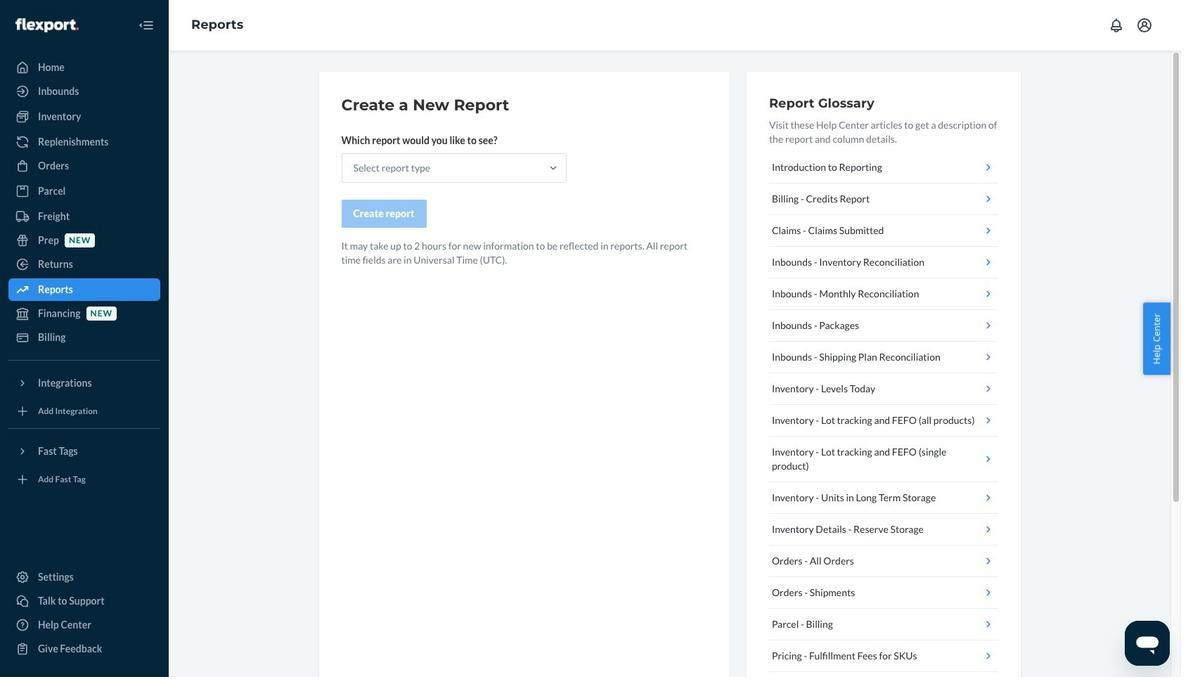 Task type: locate. For each thing, give the bounding box(es) containing it.
flexport logo image
[[15, 18, 79, 32]]



Task type: describe. For each thing, give the bounding box(es) containing it.
close navigation image
[[138, 17, 155, 34]]

open notifications image
[[1108, 17, 1125, 34]]

open account menu image
[[1136, 17, 1153, 34]]



Task type: vqa. For each thing, say whether or not it's contained in the screenshot.
fulfill
no



